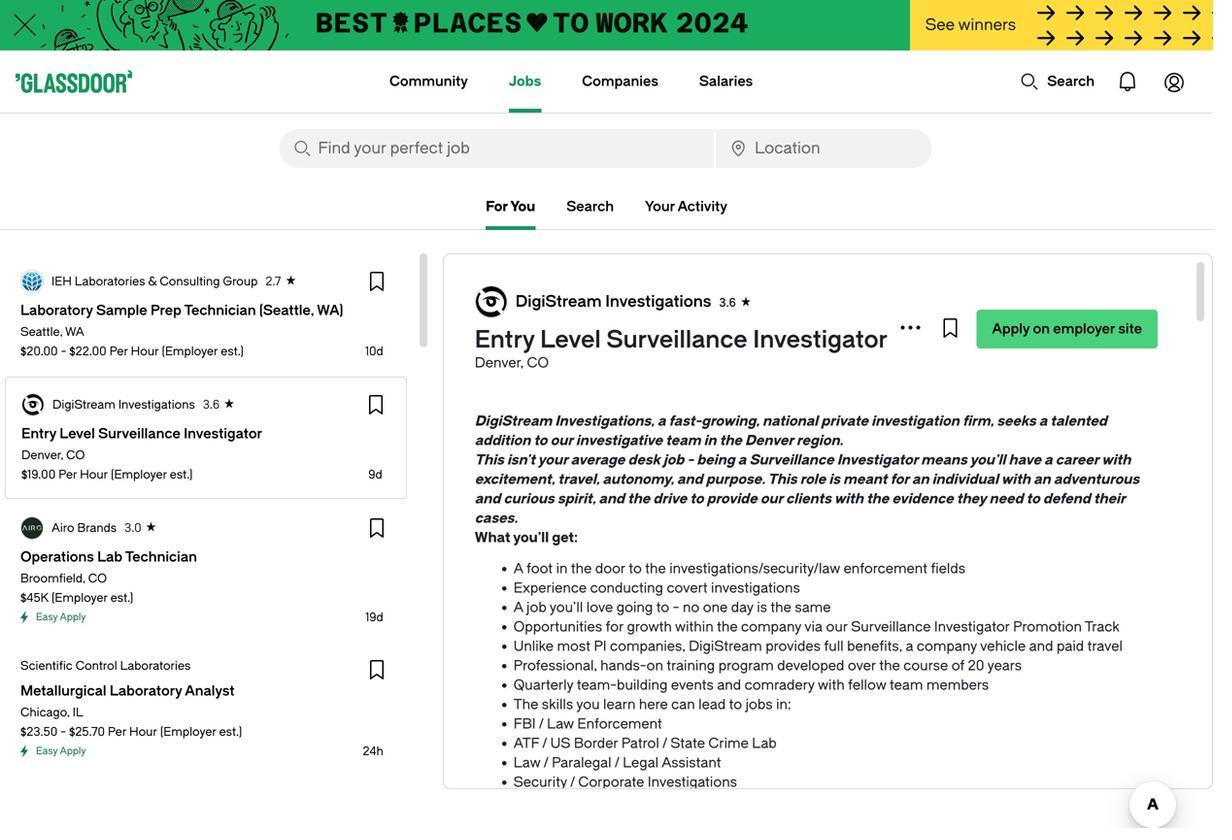 Task type: describe. For each thing, give the bounding box(es) containing it.
a inside a foot in the door to the investigations/security/law enforcement fields experience conducting covert investigations a job you'll love going to - no one day is the same opportunities for growth within the company via our surveillance investigator promotion track unlike most pi companies, digistream provides full benefits, a company vehicle and paid travel professional, hands-on training program developed over the course of 20 years quarterly team-building events and comradery with fellow team members the skills you learn here can lead to jobs in: fbi / law enforcement atf / us border patrol / state crime lab law / paralegal / legal assistant security / corporate investigations
[[906, 639, 914, 655]]

security
[[514, 775, 567, 791]]

community link
[[390, 51, 468, 113]]

a up purpose.
[[738, 452, 746, 468]]

investigations/security/law
[[670, 561, 840, 577]]

your
[[645, 199, 675, 215]]

broomfield, co $45k (employer est.)
[[20, 572, 133, 605]]

airo brands logo image
[[21, 518, 43, 539]]

investigations inside a foot in the door to the investigations/security/law enforcement fields experience conducting covert investigations a job you'll love going to - no one day is the same opportunities for growth within the company via our surveillance investigator promotion track unlike most pi companies, digistream provides full benefits, a company vehicle and paid travel professional, hands-on training program developed over the course of 20 years quarterly team-building events and comradery with fellow team members the skills you learn here can lead to jobs in: fbi / law enforcement atf / us border patrol / state crime lab law / paralegal / legal assistant security / corporate investigations
[[648, 775, 737, 791]]

patrol
[[622, 736, 659, 752]]

/ left us
[[542, 736, 547, 752]]

/ left state
[[662, 736, 667, 752]]

conducting
[[590, 580, 663, 596]]

a foot in the door to the investigations/security/law enforcement fields experience conducting covert investigations a job you'll love going to - no one day is the same opportunities for growth within the company via our surveillance investigator promotion track unlike most pi companies, digistream provides full benefits, a company vehicle and paid travel professional, hands-on training program developed over the course of 20 years quarterly team-building events and comradery with fellow team members the skills you learn here can lead to jobs in: fbi / law enforcement atf / us border patrol / state crime lab law / paralegal / legal assistant security / corporate investigations
[[514, 561, 1123, 791]]

per inside denver, co $19.00 per hour (employer est.)
[[59, 468, 77, 482]]

fbi
[[514, 716, 536, 732]]

airo brands
[[51, 522, 117, 535]]

0 vertical spatial our
[[550, 433, 573, 449]]

2 an from the left
[[1034, 472, 1051, 488]]

a right have
[[1044, 452, 1053, 468]]

is inside a foot in the door to the investigations/security/law enforcement fields experience conducting covert investigations a job you'll love going to - no one day is the same opportunities for growth within the company via our surveillance investigator promotion track unlike most pi companies, digistream provides full benefits, a company vehicle and paid travel professional, hands-on training program developed over the course of 20 years quarterly team-building events and comradery with fellow team members the skills you learn here can lead to jobs in: fbi / law enforcement atf / us border patrol / state crime lab law / paralegal / legal assistant security / corporate investigations
[[757, 600, 767, 616]]

team-
[[577, 678, 617, 694]]

need
[[989, 491, 1023, 507]]

events
[[671, 678, 714, 694]]

the down growing,
[[720, 433, 742, 449]]

quarterly
[[514, 678, 573, 694]]

enforcement
[[577, 716, 662, 732]]

$25.70
[[69, 726, 105, 739]]

per for wa
[[109, 345, 128, 358]]

1 vertical spatial this
[[768, 472, 797, 488]]

0 horizontal spatial search
[[567, 199, 614, 215]]

0 vertical spatial digistream investigations logo image
[[476, 287, 507, 318]]

ieh laboratories & consulting group
[[51, 275, 258, 289]]

scientific control laboratories
[[20, 660, 191, 673]]

you
[[510, 199, 536, 215]]

program
[[719, 658, 774, 674]]

see winners link
[[910, 0, 1213, 52]]

2.7
[[266, 275, 281, 289]]

lab
[[752, 736, 777, 752]]

addition
[[475, 433, 531, 449]]

ieh laboratories & consulting group logo image
[[21, 271, 43, 292]]

the up conducting
[[645, 561, 666, 577]]

group
[[223, 275, 258, 289]]

spirit,
[[557, 491, 596, 507]]

no
[[683, 600, 700, 616]]

in inside a foot in the door to the investigations/security/law enforcement fields experience conducting covert investigations a job you'll love going to - no one day is the same opportunities for growth within the company via our surveillance investigator promotion track unlike most pi companies, digistream provides full benefits, a company vehicle and paid travel professional, hands-on training program developed over the course of 20 years quarterly team-building events and comradery with fellow team members the skills you learn here can lead to jobs in: fbi / law enforcement atf / us border patrol / state crime lab law / paralegal / legal assistant security / corporate investigations
[[556, 561, 568, 577]]

in inside digistream investigations, a fast-growing, national private investigation firm, seeks a talented addition to our investigative team in the denver region. this isn't your average desk job - being a surveillance investigator means you'll have a career with excitement, travel, autonomy, and purpose. this role is meant for an individual with an adventurous and curious spirit, and the drive to provide our clients with the evidence they need to defend their cases. what you'll get:
[[704, 433, 717, 449]]

with down have
[[1001, 472, 1031, 488]]

scientific
[[20, 660, 73, 673]]

to up conducting
[[629, 561, 642, 577]]

a left fast-
[[657, 413, 666, 429]]

activity
[[678, 199, 728, 215]]

easy for $23.50
[[36, 746, 58, 757]]

professional,
[[514, 658, 597, 674]]

the down autonomy,
[[628, 491, 650, 507]]

and up cases.
[[475, 491, 501, 507]]

/ right fbi
[[539, 716, 544, 732]]

seeks
[[997, 413, 1036, 429]]

provide
[[707, 491, 758, 507]]

with up the adventurous
[[1102, 452, 1131, 468]]

firm,
[[963, 413, 994, 429]]

winners
[[959, 16, 1016, 34]]

adventurous
[[1054, 472, 1140, 488]]

Search keyword field
[[279, 129, 714, 168]]

co inside entry level surveillance investigator denver, co
[[527, 355, 549, 371]]

training
[[667, 658, 715, 674]]

investigator inside entry level surveillance investigator denver, co
[[753, 326, 888, 354]]

covert
[[667, 580, 708, 596]]

(employer inside chicago, il $23.50 - $25.70 per hour (employer est.)
[[160, 726, 216, 739]]

your activity link
[[645, 195, 728, 219]]

members
[[927, 678, 989, 694]]

with inside a foot in the door to the investigations/security/law enforcement fields experience conducting covert investigations a job you'll love going to - no one day is the same opportunities for growth within the company via our surveillance investigator promotion track unlike most pi companies, digistream provides full benefits, a company vehicle and paid travel professional, hands-on training program developed over the course of 20 years quarterly team-building events and comradery with fellow team members the skills you learn here can lead to jobs in: fbi / law enforcement atf / us border patrol / state crime lab law / paralegal / legal assistant security / corporate investigations
[[818, 678, 845, 694]]

paralegal
[[552, 755, 612, 771]]

what
[[475, 530, 511, 546]]

going
[[617, 600, 653, 616]]

est.) inside broomfield, co $45k (employer est.)
[[110, 592, 133, 605]]

to right need
[[1027, 491, 1040, 507]]

3.6 for the top digistream investigations logo
[[719, 296, 736, 310]]

investigator inside a foot in the door to the investigations/security/law enforcement fields experience conducting covert investigations a job you'll love going to - no one day is the same opportunities for growth within the company via our surveillance investigator promotion track unlike most pi companies, digistream provides full benefits, a company vehicle and paid travel professional, hands-on training program developed over the course of 20 years quarterly team-building events and comradery with fellow team members the skills you learn here can lead to jobs in: fbi / law enforcement atf / us border patrol / state crime lab law / paralegal / legal assistant security / corporate investigations
[[934, 619, 1010, 635]]

est.) inside denver, co $19.00 per hour (employer est.)
[[170, 468, 193, 482]]

$23.50
[[20, 726, 58, 739]]

curious
[[504, 491, 554, 507]]

growing,
[[702, 413, 760, 429]]

corporate
[[578, 775, 644, 791]]

3.0
[[124, 522, 142, 535]]

entry level surveillance investigator denver, co
[[475, 326, 888, 371]]

digistream inside jobs list element
[[52, 398, 115, 412]]

$19.00
[[21, 468, 56, 482]]

a right seeks
[[1039, 413, 1047, 429]]

digistream investigations for the top digistream investigations logo
[[516, 293, 711, 311]]

$22.00
[[69, 345, 107, 358]]

/ down paralegal at the bottom of the page
[[570, 775, 575, 791]]

to left jobs at bottom
[[729, 697, 742, 713]]

on inside a foot in the door to the investigations/security/law enforcement fields experience conducting covert investigations a job you'll love going to - no one day is the same opportunities for growth within the company via our surveillance investigator promotion track unlike most pi companies, digistream provides full benefits, a company vehicle and paid travel professional, hands-on training program developed over the course of 20 years quarterly team-building events and comradery with fellow team members the skills you learn here can lead to jobs in: fbi / law enforcement atf / us border patrol / state crime lab law / paralegal / legal assistant security / corporate investigations
[[647, 658, 663, 674]]

companies
[[582, 73, 659, 89]]

full
[[824, 639, 844, 655]]

fellow
[[848, 678, 886, 694]]

salaries link
[[699, 51, 753, 113]]

role
[[800, 472, 826, 488]]

hands-
[[601, 658, 647, 674]]

- inside seattle, wa $20.00 - $22.00 per hour (employer est.)
[[61, 345, 66, 358]]

track
[[1085, 619, 1120, 635]]

of
[[952, 658, 965, 674]]

desk
[[628, 452, 660, 468]]

apply on employer site button
[[977, 310, 1158, 349]]

apply for 19d
[[60, 612, 86, 623]]

salaries
[[699, 73, 753, 89]]

consulting
[[160, 275, 220, 289]]

seattle, wa $20.00 - $22.00 per hour (employer est.)
[[20, 325, 244, 358]]

and down program
[[717, 678, 741, 694]]

being
[[697, 452, 735, 468]]

0 horizontal spatial company
[[741, 619, 802, 635]]

jobs
[[746, 697, 773, 713]]

private
[[821, 413, 869, 429]]

lead
[[699, 697, 726, 713]]

years
[[988, 658, 1022, 674]]

community
[[390, 73, 468, 89]]

0 vertical spatial this
[[475, 452, 504, 468]]

one
[[703, 600, 728, 616]]

have
[[1009, 452, 1041, 468]]

1 vertical spatial you'll
[[513, 530, 549, 546]]

job inside a foot in the door to the investigations/security/law enforcement fields experience conducting covert investigations a job you'll love going to - no one day is the same opportunities for growth within the company via our surveillance investigator promotion track unlike most pi companies, digistream provides full benefits, a company vehicle and paid travel professional, hands-on training program developed over the course of 20 years quarterly team-building events and comradery with fellow team members the skills you learn here can lead to jobs in: fbi / law enforcement atf / us border patrol / state crime lab law / paralegal / legal assistant security / corporate investigations
[[527, 600, 547, 616]]

see
[[926, 16, 955, 34]]

growth
[[627, 619, 672, 635]]

airo
[[51, 522, 74, 535]]

love
[[587, 600, 613, 616]]

and up drive
[[677, 472, 703, 488]]

employer
[[1053, 321, 1115, 337]]

talented
[[1051, 413, 1107, 429]]



Task type: vqa. For each thing, say whether or not it's contained in the screenshot.
on inside the button
yes



Task type: locate. For each thing, give the bounding box(es) containing it.
day
[[731, 600, 754, 616]]

1 an from the left
[[912, 472, 929, 488]]

hour up brands at the left of the page
[[80, 468, 108, 482]]

1 vertical spatial easy apply
[[36, 746, 86, 757]]

est.) inside seattle, wa $20.00 - $22.00 per hour (employer est.)
[[221, 345, 244, 358]]

1 vertical spatial investigator
[[837, 452, 918, 468]]

2 horizontal spatial our
[[826, 619, 848, 635]]

search inside search button
[[1047, 73, 1095, 89]]

denver,
[[475, 355, 524, 371], [21, 449, 63, 462]]

0 vertical spatial digistream investigations
[[516, 293, 711, 311]]

hour for wa
[[131, 345, 159, 358]]

apply left employer
[[992, 321, 1030, 337]]

defend
[[1043, 491, 1091, 507]]

1 vertical spatial job
[[527, 600, 547, 616]]

co for denver, co $19.00 per hour (employer est.)
[[66, 449, 85, 462]]

2 vertical spatial apply
[[60, 746, 86, 757]]

on inside 'apply on employer site' button
[[1033, 321, 1050, 337]]

denver, down entry
[[475, 355, 524, 371]]

you'll up individual
[[970, 452, 1006, 468]]

-
[[61, 345, 66, 358], [687, 452, 694, 468], [673, 600, 680, 616], [60, 726, 66, 739]]

0 horizontal spatial our
[[550, 433, 573, 449]]

in right foot
[[556, 561, 568, 577]]

the down one
[[717, 619, 738, 635]]

/ up corporate
[[615, 755, 620, 771]]

individual
[[932, 472, 999, 488]]

most
[[557, 639, 591, 655]]

surveillance up fast-
[[607, 326, 748, 354]]

to up growth
[[656, 600, 670, 616]]

company up provides
[[741, 619, 802, 635]]

0 horizontal spatial for
[[606, 619, 624, 635]]

1 horizontal spatial job
[[663, 452, 684, 468]]

1 vertical spatial is
[[757, 600, 767, 616]]

1 horizontal spatial on
[[1033, 321, 1050, 337]]

travel
[[1088, 639, 1123, 655]]

denver, inside denver, co $19.00 per hour (employer est.)
[[21, 449, 63, 462]]

with
[[1102, 452, 1131, 468], [1001, 472, 1031, 488], [834, 491, 864, 507], [818, 678, 845, 694]]

digistream investigations logo image
[[476, 287, 507, 318], [22, 394, 44, 416]]

learn
[[603, 697, 636, 713]]

is inside digistream investigations, a fast-growing, national private investigation firm, seeks a talented addition to our investigative team in the denver region. this isn't your average desk job - being a surveillance investigator means you'll have a career with excitement, travel, autonomy, and purpose. this role is meant for an individual with an adventurous and curious spirit, and the drive to provide our clients with the evidence they need to defend their cases. what you'll get:
[[829, 472, 840, 488]]

1 vertical spatial laboratories
[[120, 660, 191, 673]]

our inside a foot in the door to the investigations/security/law enforcement fields experience conducting covert investigations a job you'll love going to - no one day is the same opportunities for growth within the company via our surveillance investigator promotion track unlike most pi companies, digistream provides full benefits, a company vehicle and paid travel professional, hands-on training program developed over the course of 20 years quarterly team-building events and comradery with fellow team members the skills you learn here can lead to jobs in: fbi / law enforcement atf / us border patrol / state crime lab law / paralegal / legal assistant security / corporate investigations
[[826, 619, 848, 635]]

per for il
[[108, 726, 126, 739]]

investigator up the meant
[[837, 452, 918, 468]]

9d
[[368, 468, 383, 482]]

co inside broomfield, co $45k (employer est.)
[[88, 572, 107, 586]]

course
[[904, 658, 948, 674]]

investigator inside digistream investigations, a fast-growing, national private investigation firm, seeks a talented addition to our investigative team in the denver region. this isn't your average desk job - being a surveillance investigator means you'll have a career with excitement, travel, autonomy, and purpose. this role is meant for an individual with an adventurous and curious spirit, and the drive to provide our clients with the evidence they need to defend their cases. what you'll get:
[[837, 452, 918, 468]]

hour for il
[[129, 726, 157, 739]]

/
[[539, 716, 544, 732], [542, 736, 547, 752], [662, 736, 667, 752], [544, 755, 549, 771], [615, 755, 620, 771], [570, 775, 575, 791]]

none field search location
[[716, 129, 932, 168]]

co right "broomfield,"
[[88, 572, 107, 586]]

for up "evidence"
[[890, 472, 909, 488]]

paid
[[1057, 639, 1084, 655]]

the down the meant
[[867, 491, 889, 507]]

1 horizontal spatial digistream investigations logo image
[[476, 287, 507, 318]]

the
[[720, 433, 742, 449], [628, 491, 650, 507], [867, 491, 889, 507], [571, 561, 592, 577], [645, 561, 666, 577], [771, 600, 792, 616], [717, 619, 738, 635], [879, 658, 900, 674]]

see winners
[[926, 16, 1016, 34]]

they
[[957, 491, 986, 507]]

you'll inside a foot in the door to the investigations/security/law enforcement fields experience conducting covert investigations a job you'll love going to - no one day is the same opportunities for growth within the company via our surveillance investigator promotion track unlike most pi companies, digistream provides full benefits, a company vehicle and paid travel professional, hands-on training program developed over the course of 20 years quarterly team-building events and comradery with fellow team members the skills you learn here can lead to jobs in: fbi / law enforcement atf / us border patrol / state crime lab law / paralegal / legal assistant security / corporate investigations
[[550, 600, 583, 616]]

1 vertical spatial 3.6
[[203, 398, 220, 412]]

for you
[[486, 199, 536, 215]]

easy apply
[[36, 612, 86, 623], [36, 746, 86, 757]]

this
[[475, 452, 504, 468], [768, 472, 797, 488]]

enforcement
[[844, 561, 928, 577]]

building
[[617, 678, 668, 694]]

0 vertical spatial law
[[547, 716, 574, 732]]

an
[[912, 472, 929, 488], [1034, 472, 1051, 488]]

1 horizontal spatial for
[[890, 472, 909, 488]]

- left no
[[673, 600, 680, 616]]

job right desk
[[663, 452, 684, 468]]

per right $19.00
[[59, 468, 77, 482]]

the left "same"
[[771, 600, 792, 616]]

1 horizontal spatial company
[[917, 639, 977, 655]]

1 vertical spatial in
[[556, 561, 568, 577]]

our up your
[[550, 433, 573, 449]]

1 vertical spatial team
[[890, 678, 923, 694]]

to right drive
[[690, 491, 704, 507]]

per inside chicago, il $23.50 - $25.70 per hour (employer est.)
[[108, 726, 126, 739]]

investigations down assistant
[[648, 775, 737, 791]]

0 horizontal spatial job
[[527, 600, 547, 616]]

atf
[[514, 736, 539, 752]]

your activity
[[645, 199, 728, 215]]

provides
[[766, 639, 821, 655]]

jobs list element
[[4, 254, 408, 829]]

border
[[574, 736, 618, 752]]

wa
[[65, 325, 84, 339]]

1 vertical spatial digistream investigations
[[52, 398, 195, 412]]

2 vertical spatial co
[[88, 572, 107, 586]]

(employer inside seattle, wa $20.00 - $22.00 per hour (employer est.)
[[162, 345, 218, 358]]

investigator up vehicle
[[934, 619, 1010, 635]]

0 vertical spatial team
[[666, 433, 701, 449]]

investigator up private
[[753, 326, 888, 354]]

co inside denver, co $19.00 per hour (employer est.)
[[66, 449, 85, 462]]

purpose.
[[706, 472, 765, 488]]

drive
[[653, 491, 687, 507]]

1 vertical spatial digistream investigations logo image
[[22, 394, 44, 416]]

control
[[75, 660, 117, 673]]

digistream
[[516, 293, 602, 311], [52, 398, 115, 412], [475, 413, 552, 429], [689, 639, 762, 655]]

crime
[[709, 736, 749, 752]]

est.)
[[221, 345, 244, 358], [170, 468, 193, 482], [110, 592, 133, 605], [219, 726, 242, 739]]

0 vertical spatial 3.6
[[719, 296, 736, 310]]

digistream investigations up 'level'
[[516, 293, 711, 311]]

get:
[[552, 530, 578, 546]]

per
[[109, 345, 128, 358], [59, 468, 77, 482], [108, 726, 126, 739]]

0 vertical spatial laboratories
[[75, 275, 145, 289]]

with down the meant
[[834, 491, 864, 507]]

- left the being
[[687, 452, 694, 468]]

0 horizontal spatial digistream investigations
[[52, 398, 195, 412]]

this left role
[[768, 472, 797, 488]]

0 vertical spatial investigations
[[605, 293, 711, 311]]

on down companies,
[[647, 658, 663, 674]]

- left $25.70
[[60, 726, 66, 739]]

same
[[795, 600, 831, 616]]

0 horizontal spatial is
[[757, 600, 767, 616]]

2 vertical spatial hour
[[129, 726, 157, 739]]

in up the being
[[704, 433, 717, 449]]

(employer inside denver, co $19.00 per hour (employer est.)
[[111, 468, 167, 482]]

digistream investigations, a fast-growing, national private investigation firm, seeks a talented addition to our investigative team in the denver region. this isn't your average desk job - being a surveillance investigator means you'll have a career with excitement, travel, autonomy, and purpose. this role is meant for an individual with an adventurous and curious spirit, and the drive to provide our clients with the evidence they need to defend their cases. what you'll get:
[[475, 413, 1140, 546]]

2 vertical spatial investigator
[[934, 619, 1010, 635]]

law down atf
[[514, 755, 541, 771]]

team inside a foot in the door to the investigations/security/law enforcement fields experience conducting covert investigations a job you'll love going to - no one day is the same opportunities for growth within the company via our surveillance investigator promotion track unlike most pi companies, digistream provides full benefits, a company vehicle and paid travel professional, hands-on training program developed over the course of 20 years quarterly team-building events and comradery with fellow team members the skills you learn here can lead to jobs in: fbi / law enforcement atf / us border patrol / state crime lab law / paralegal / legal assistant security / corporate investigations
[[890, 678, 923, 694]]

for inside a foot in the door to the investigations/security/law enforcement fields experience conducting covert investigations a job you'll love going to - no one day is the same opportunities for growth within the company via our surveillance investigator promotion track unlike most pi companies, digistream provides full benefits, a company vehicle and paid travel professional, hands-on training program developed over the course of 20 years quarterly team-building events and comradery with fellow team members the skills you learn here can lead to jobs in: fbi / law enforcement atf / us border patrol / state crime lab law / paralegal / legal assistant security / corporate investigations
[[606, 619, 624, 635]]

denver, inside entry level surveillance investigator denver, co
[[475, 355, 524, 371]]

search button
[[1011, 62, 1105, 101]]

over
[[848, 658, 876, 674]]

you'll up 'opportunities'
[[550, 600, 583, 616]]

denver, up $19.00
[[21, 449, 63, 462]]

0 vertical spatial easy apply
[[36, 612, 86, 623]]

surveillance up benefits,
[[851, 619, 931, 635]]

vehicle
[[980, 639, 1026, 655]]

the down benefits,
[[879, 658, 900, 674]]

lottie animation container image
[[312, 51, 390, 111], [312, 51, 390, 111], [1105, 58, 1151, 105], [1151, 58, 1198, 105], [1151, 58, 1198, 105]]

apply for 24h
[[60, 746, 86, 757]]

us
[[550, 736, 571, 752]]

national
[[763, 413, 818, 429]]

the left door
[[571, 561, 592, 577]]

&
[[148, 275, 157, 289]]

a left foot
[[514, 561, 523, 577]]

1 horizontal spatial law
[[547, 716, 574, 732]]

on left employer
[[1033, 321, 1050, 337]]

2 a from the top
[[514, 600, 523, 616]]

fast-
[[669, 413, 702, 429]]

to up your
[[534, 433, 547, 449]]

our up full
[[826, 619, 848, 635]]

None field
[[279, 129, 714, 168], [716, 129, 932, 168]]

an down have
[[1034, 472, 1051, 488]]

for up pi
[[606, 619, 624, 635]]

0 vertical spatial a
[[514, 561, 523, 577]]

apply inside 'apply on employer site' button
[[992, 321, 1030, 337]]

0 vertical spatial denver,
[[475, 355, 524, 371]]

1 vertical spatial per
[[59, 468, 77, 482]]

1 vertical spatial our
[[761, 491, 783, 507]]

1 horizontal spatial none field
[[716, 129, 932, 168]]

2 easy apply from the top
[[36, 746, 86, 757]]

denver, co $19.00 per hour (employer est.)
[[21, 449, 193, 482]]

1 vertical spatial for
[[606, 619, 624, 635]]

per inside seattle, wa $20.00 - $22.00 per hour (employer est.)
[[109, 345, 128, 358]]

surveillance inside a foot in the door to the investigations/security/law enforcement fields experience conducting covert investigations a job you'll love going to - no one day is the same opportunities for growth within the company via our surveillance investigator promotion track unlike most pi companies, digistream provides full benefits, a company vehicle and paid travel professional, hands-on training program developed over the course of 20 years quarterly team-building events and comradery with fellow team members the skills you learn here can lead to jobs in: fbi / law enforcement atf / us border patrol / state crime lab law / paralegal / legal assistant security / corporate investigations
[[851, 619, 931, 635]]

easy
[[36, 612, 58, 623], [36, 746, 58, 757]]

for
[[890, 472, 909, 488], [606, 619, 624, 635]]

0 vertical spatial in
[[704, 433, 717, 449]]

laboratories left &
[[75, 275, 145, 289]]

job down experience
[[527, 600, 547, 616]]

companies link
[[582, 51, 659, 113]]

0 vertical spatial for
[[890, 472, 909, 488]]

investigations for the top digistream investigations logo
[[605, 293, 711, 311]]

1 horizontal spatial search
[[1047, 73, 1095, 89]]

/ up security
[[544, 755, 549, 771]]

investigations up entry level surveillance investigator denver, co
[[605, 293, 711, 311]]

1 horizontal spatial an
[[1034, 472, 1051, 488]]

0 horizontal spatial 3.6
[[203, 398, 220, 412]]

lottie animation container image
[[1105, 58, 1151, 105], [1020, 72, 1040, 91], [1020, 72, 1040, 91]]

2 vertical spatial per
[[108, 726, 126, 739]]

0 vertical spatial apply
[[992, 321, 1030, 337]]

apply down broomfield, co $45k (employer est.)
[[60, 612, 86, 623]]

for inside digistream investigations, a fast-growing, national private investigation firm, seeks a talented addition to our investigative team in the denver region. this isn't your average desk job - being a surveillance investigator means you'll have a career with excitement, travel, autonomy, and purpose. this role is meant for an individual with an adventurous and curious spirit, and the drive to provide our clients with the evidence they need to defend their cases. what you'll get:
[[890, 472, 909, 488]]

investigations,
[[555, 413, 654, 429]]

2 easy from the top
[[36, 746, 58, 757]]

1 vertical spatial a
[[514, 600, 523, 616]]

- inside chicago, il $23.50 - $25.70 per hour (employer est.)
[[60, 726, 66, 739]]

0 horizontal spatial none field
[[279, 129, 714, 168]]

and down autonomy,
[[599, 491, 625, 507]]

you'll up foot
[[513, 530, 549, 546]]

job
[[663, 452, 684, 468], [527, 600, 547, 616]]

digistream investigations logo image inside jobs list element
[[22, 394, 44, 416]]

job inside digistream investigations, a fast-growing, national private investigation firm, seeks a talented addition to our investigative team in the denver region. this isn't your average desk job - being a surveillance investigator means you'll have a career with excitement, travel, autonomy, and purpose. this role is meant for an individual with an adventurous and curious spirit, and the drive to provide our clients with the evidence they need to defend their cases. what you'll get:
[[663, 452, 684, 468]]

est.) inside chicago, il $23.50 - $25.70 per hour (employer est.)
[[219, 726, 242, 739]]

0 horizontal spatial law
[[514, 755, 541, 771]]

search down see winners link
[[1047, 73, 1095, 89]]

1 horizontal spatial digistream investigations
[[516, 293, 711, 311]]

evidence
[[892, 491, 954, 507]]

is right day
[[757, 600, 767, 616]]

1 easy from the top
[[36, 612, 58, 623]]

on
[[1033, 321, 1050, 337], [647, 658, 663, 674]]

- down wa
[[61, 345, 66, 358]]

hour inside denver, co $19.00 per hour (employer est.)
[[80, 468, 108, 482]]

1 vertical spatial law
[[514, 755, 541, 771]]

region.
[[797, 433, 844, 449]]

0 horizontal spatial denver,
[[21, 449, 63, 462]]

digistream inside a foot in the door to the investigations/security/law enforcement fields experience conducting covert investigations a job you'll love going to - no one day is the same opportunities for growth within the company via our surveillance investigator promotion track unlike most pi companies, digistream provides full benefits, a company vehicle and paid travel professional, hands-on training program developed over the course of 20 years quarterly team-building events and comradery with fellow team members the skills you learn here can lead to jobs in: fbi / law enforcement atf / us border patrol / state crime lab law / paralegal / legal assistant security / corporate investigations
[[689, 639, 762, 655]]

0 horizontal spatial in
[[556, 561, 568, 577]]

per right the "$22.00"
[[109, 345, 128, 358]]

investigations for digistream investigations logo in jobs list element
[[118, 398, 195, 412]]

0 vertical spatial surveillance
[[607, 326, 748, 354]]

3.6 for digistream investigations logo in jobs list element
[[203, 398, 220, 412]]

hour right $25.70
[[129, 726, 157, 739]]

you'll
[[970, 452, 1006, 468], [513, 530, 549, 546], [550, 600, 583, 616]]

digistream inside digistream investigations, a fast-growing, national private investigation firm, seeks a talented addition to our investigative team in the denver region. this isn't your average desk job - being a surveillance investigator means you'll have a career with excitement, travel, autonomy, and purpose. this role is meant for an individual with an adventurous and curious spirit, and the drive to provide our clients with the evidence they need to defend their cases. what you'll get:
[[475, 413, 552, 429]]

1 vertical spatial investigations
[[118, 398, 195, 412]]

0 vertical spatial per
[[109, 345, 128, 358]]

1 horizontal spatial surveillance
[[749, 452, 834, 468]]

0 vertical spatial search
[[1047, 73, 1095, 89]]

1 vertical spatial search
[[567, 199, 614, 215]]

digistream investigations
[[516, 293, 711, 311], [52, 398, 195, 412]]

digistream up 'level'
[[516, 293, 602, 311]]

0 vertical spatial on
[[1033, 321, 1050, 337]]

1 vertical spatial denver,
[[21, 449, 63, 462]]

1 vertical spatial easy
[[36, 746, 58, 757]]

and down the promotion
[[1029, 639, 1054, 655]]

broomfield,
[[20, 572, 85, 586]]

0 vertical spatial you'll
[[970, 452, 1006, 468]]

1 easy apply from the top
[[36, 612, 86, 623]]

surveillance inside digistream investigations, a fast-growing, national private investigation firm, seeks a talented addition to our investigative team in the denver region. this isn't your average desk job - being a surveillance investigator means you'll have a career with excitement, travel, autonomy, and purpose. this role is meant for an individual with an adventurous and curious spirit, and the drive to provide our clients with the evidence they need to defend their cases. what you'll get:
[[749, 452, 834, 468]]

easy for $45k
[[36, 612, 58, 623]]

pi
[[594, 639, 607, 655]]

co up the airo brands
[[66, 449, 85, 462]]

chicago,
[[20, 706, 70, 720]]

1 horizontal spatial co
[[88, 572, 107, 586]]

(employer
[[162, 345, 218, 358], [111, 468, 167, 482], [51, 592, 108, 605], [160, 726, 216, 739]]

within
[[675, 619, 714, 635]]

this down addition
[[475, 452, 504, 468]]

surveillance inside entry level surveillance investigator denver, co
[[607, 326, 748, 354]]

2 vertical spatial our
[[826, 619, 848, 635]]

2 horizontal spatial co
[[527, 355, 549, 371]]

legal
[[623, 755, 659, 771]]

easy apply for -
[[36, 746, 86, 757]]

hour inside seattle, wa $20.00 - $22.00 per hour (employer est.)
[[131, 345, 159, 358]]

easy apply down $45k in the bottom left of the page
[[36, 612, 86, 623]]

digistream investigations inside jobs list element
[[52, 398, 195, 412]]

0 vertical spatial is
[[829, 472, 840, 488]]

2 none field from the left
[[716, 129, 932, 168]]

- inside a foot in the door to the investigations/security/law enforcement fields experience conducting covert investigations a job you'll love going to - no one day is the same opportunities for growth within the company via our surveillance investigator promotion track unlike most pi companies, digistream provides full benefits, a company vehicle and paid travel professional, hands-on training program developed over the course of 20 years quarterly team-building events and comradery with fellow team members the skills you learn here can lead to jobs in: fbi / law enforcement atf / us border patrol / state crime lab law / paralegal / legal assistant security / corporate investigations
[[673, 600, 680, 616]]

0 vertical spatial co
[[527, 355, 549, 371]]

our left clients
[[761, 491, 783, 507]]

1 horizontal spatial is
[[829, 472, 840, 488]]

apply down $25.70
[[60, 746, 86, 757]]

2 vertical spatial investigations
[[648, 775, 737, 791]]

0 vertical spatial company
[[741, 619, 802, 635]]

hour inside chicago, il $23.50 - $25.70 per hour (employer est.)
[[129, 726, 157, 739]]

co down 'level'
[[527, 355, 549, 371]]

easy down $23.50
[[36, 746, 58, 757]]

- inside digistream investigations, a fast-growing, national private investigation firm, seeks a talented addition to our investigative team in the denver region. this isn't your average desk job - being a surveillance investigator means you'll have a career with excitement, travel, autonomy, and purpose. this role is meant for an individual with an adventurous and curious spirit, and the drive to provide our clients with the evidence they need to defend their cases. what you'll get:
[[687, 452, 694, 468]]

company
[[741, 619, 802, 635], [917, 639, 977, 655]]

means
[[921, 452, 967, 468]]

1 horizontal spatial in
[[704, 433, 717, 449]]

none field the search keyword
[[279, 129, 714, 168]]

autonomy,
[[603, 472, 674, 488]]

1 none field from the left
[[279, 129, 714, 168]]

laboratories right control
[[120, 660, 191, 673]]

an up "evidence"
[[912, 472, 929, 488]]

0 horizontal spatial co
[[66, 449, 85, 462]]

1 horizontal spatial denver,
[[475, 355, 524, 371]]

isn't
[[507, 452, 535, 468]]

digistream investigations logo image up entry
[[476, 287, 507, 318]]

1 a from the top
[[514, 561, 523, 577]]

1 vertical spatial company
[[917, 639, 977, 655]]

seattle,
[[20, 325, 63, 339]]

1 horizontal spatial team
[[890, 678, 923, 694]]

digistream investigations logo image down $20.00
[[22, 394, 44, 416]]

easy apply for (employer
[[36, 612, 86, 623]]

your
[[538, 452, 568, 468]]

surveillance up role
[[749, 452, 834, 468]]

per right $25.70
[[108, 726, 126, 739]]

0 horizontal spatial on
[[647, 658, 663, 674]]

0 vertical spatial hour
[[131, 345, 159, 358]]

comradery
[[745, 678, 815, 694]]

easy down $45k in the bottom left of the page
[[36, 612, 58, 623]]

(employer inside broomfield, co $45k (employer est.)
[[51, 592, 108, 605]]

1 horizontal spatial our
[[761, 491, 783, 507]]

1 vertical spatial co
[[66, 449, 85, 462]]

1 horizontal spatial this
[[768, 472, 797, 488]]

2 horizontal spatial surveillance
[[851, 619, 931, 635]]

1 vertical spatial surveillance
[[749, 452, 834, 468]]

digistream down the "$22.00"
[[52, 398, 115, 412]]

is right role
[[829, 472, 840, 488]]

0 vertical spatial job
[[663, 452, 684, 468]]

3.6
[[719, 296, 736, 310], [203, 398, 220, 412]]

search link
[[567, 195, 614, 219]]

and
[[677, 472, 703, 488], [475, 491, 501, 507], [599, 491, 625, 507], [1029, 639, 1054, 655], [717, 678, 741, 694]]

a down experience
[[514, 600, 523, 616]]

digistream investigations for digistream investigations logo in jobs list element
[[52, 398, 195, 412]]

assistant
[[662, 755, 721, 771]]

0 vertical spatial investigator
[[753, 326, 888, 354]]

search right you
[[567, 199, 614, 215]]

0 horizontal spatial an
[[912, 472, 929, 488]]

co for broomfield, co $45k (employer est.)
[[88, 572, 107, 586]]

hour right the "$22.00"
[[131, 345, 159, 358]]

their
[[1094, 491, 1125, 507]]

1 vertical spatial hour
[[80, 468, 108, 482]]

chicago, il $23.50 - $25.70 per hour (employer est.)
[[20, 706, 242, 739]]

average
[[571, 452, 625, 468]]

19d
[[366, 611, 383, 625]]

digistream investigations up denver, co $19.00 per hour (employer est.)
[[52, 398, 195, 412]]

investigations inside jobs list element
[[118, 398, 195, 412]]

via
[[805, 619, 823, 635]]

team inside digistream investigations, a fast-growing, national private investigation firm, seeks a talented addition to our investigative team in the denver region. this isn't your average desk job - being a surveillance investigator means you'll have a career with excitement, travel, autonomy, and purpose. this role is meant for an individual with an adventurous and curious spirit, and the drive to provide our clients with the evidence they need to defend their cases. what you'll get:
[[666, 433, 701, 449]]

digistream up program
[[689, 639, 762, 655]]

digistream up addition
[[475, 413, 552, 429]]

companies,
[[610, 639, 685, 655]]

0 horizontal spatial this
[[475, 452, 504, 468]]

0 vertical spatial easy
[[36, 612, 58, 623]]

easy apply down $23.50
[[36, 746, 86, 757]]

3.6 inside jobs list element
[[203, 398, 220, 412]]

1 horizontal spatial 3.6
[[719, 296, 736, 310]]

Search location field
[[716, 129, 932, 168]]

0 horizontal spatial digistream investigations logo image
[[22, 394, 44, 416]]

1 vertical spatial apply
[[60, 612, 86, 623]]

team down course
[[890, 678, 923, 694]]

law up us
[[547, 716, 574, 732]]

promotion
[[1013, 619, 1082, 635]]

0 horizontal spatial surveillance
[[607, 326, 748, 354]]

company up of
[[917, 639, 977, 655]]



